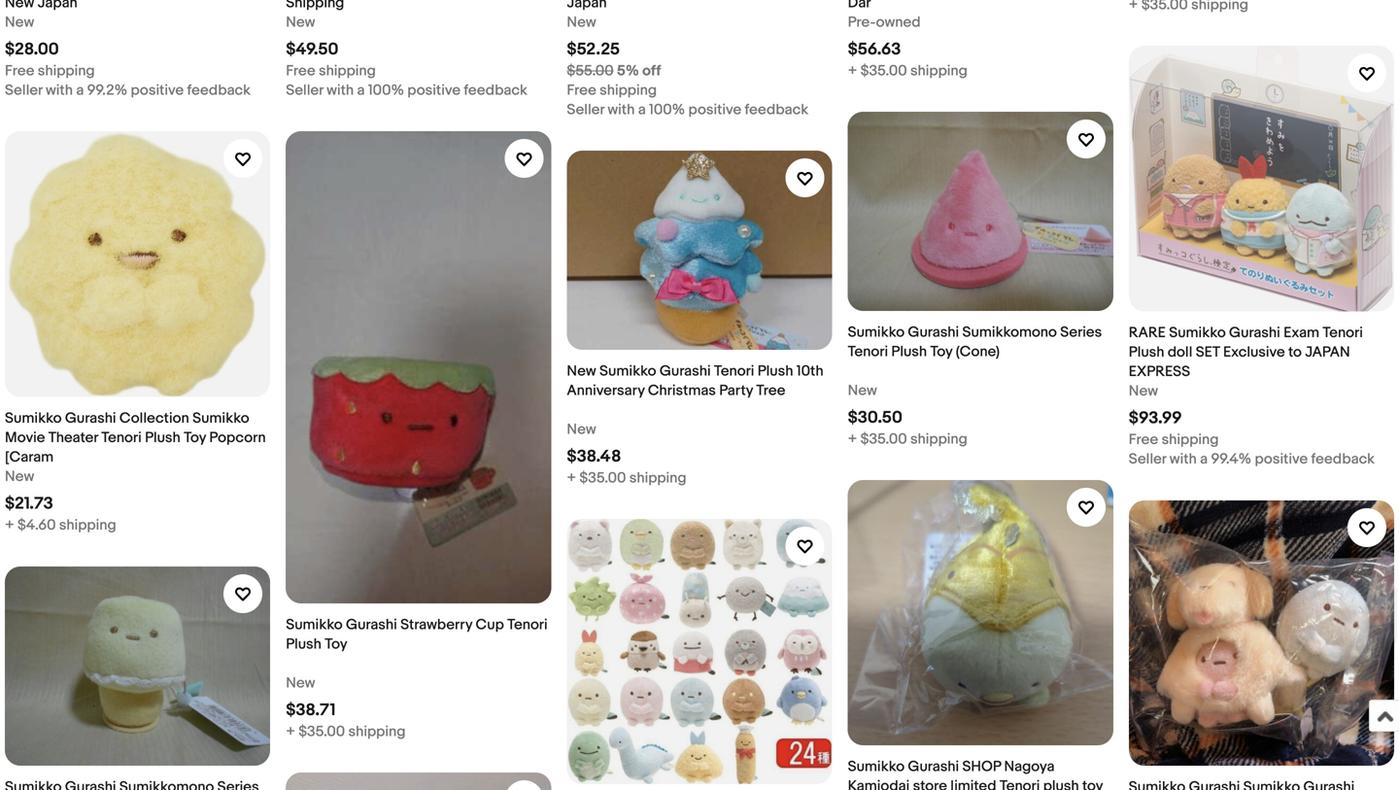 Task type: locate. For each thing, give the bounding box(es) containing it.
shipping inside new $28.00 free shipping seller with a 99.2% positive feedback
[[38, 62, 95, 80]]

+ for $30.50
[[848, 431, 858, 448]]

new $28.00 free shipping seller with a 99.2% positive feedback
[[5, 14, 251, 99]]

1 vertical spatial new text field
[[1129, 381, 1159, 401]]

1 vertical spatial toy
[[184, 429, 206, 447]]

100% inside new $52.25 $55.00 5% off free shipping seller with a 100% positive feedback
[[649, 101, 685, 119]]

free down the $55.00
[[567, 82, 597, 99]]

new up $30.50 text box
[[848, 382, 878, 400]]

tree
[[757, 382, 786, 400]]

gurashi
[[908, 324, 960, 341], [1230, 324, 1281, 342], [660, 363, 711, 380], [65, 410, 116, 427], [346, 616, 397, 634], [908, 758, 960, 776]]

new text field for $38.71
[[286, 674, 315, 693]]

5%
[[617, 62, 639, 80]]

+ inside pre-owned $56.63 + $35.00 shipping
[[848, 62, 858, 80]]

0 horizontal spatial 100%
[[368, 82, 404, 99]]

New text field
[[567, 13, 597, 32], [1129, 381, 1159, 401], [286, 674, 315, 693]]

express
[[1129, 363, 1191, 380]]

+ inside new $38.71 + $35.00 shipping
[[286, 723, 295, 741]]

sumikko
[[848, 324, 905, 341], [1170, 324, 1226, 342], [600, 363, 657, 380], [5, 410, 62, 427], [193, 410, 249, 427], [286, 616, 343, 634], [848, 758, 905, 776]]

a left 99.4%
[[1201, 450, 1208, 468]]

+ $35.00 shipping text field down $56.63 text field on the top of the page
[[848, 61, 968, 81]]

with
[[46, 82, 73, 99], [327, 82, 354, 99], [608, 101, 635, 119], [1170, 450, 1197, 468]]

exclusive
[[1224, 344, 1286, 361]]

free shipping text field down the 5%
[[567, 81, 657, 100]]

new inside new $28.00 free shipping seller with a 99.2% positive feedback
[[5, 14, 34, 31]]

shipping inside new $38.71 + $35.00 shipping
[[349, 723, 406, 741]]

[caram
[[5, 449, 54, 466]]

a left 99.2%
[[76, 82, 84, 99]]

+ inside the new $38.48 + $35.00 shipping
[[567, 470, 577, 487]]

+ down $30.50 text box
[[848, 431, 858, 448]]

100%
[[368, 82, 404, 99], [649, 101, 685, 119]]

feedback inside new $28.00 free shipping seller with a 99.2% positive feedback
[[187, 82, 251, 99]]

new text field down the [caram
[[5, 467, 34, 486]]

new inside the new $38.48 + $35.00 shipping
[[567, 421, 597, 439]]

tenori up the party
[[714, 363, 755, 380]]

gurashi inside sumikko gurashi strawberry cup tenori plush toy
[[346, 616, 397, 634]]

$35.00 down $56.63 text field on the top of the page
[[861, 62, 908, 80]]

New text field
[[5, 13, 34, 32], [286, 13, 315, 32], [848, 381, 878, 401], [567, 420, 597, 439], [5, 467, 34, 486]]

with down free shipping text box
[[327, 82, 354, 99]]

pre-
[[848, 14, 876, 31]]

tenori inside the sumikko gurashi shop nagoya kamiodai store limited tenori plush to
[[1000, 778, 1040, 790]]

new text field up $28.00 text field
[[5, 13, 34, 32]]

new up $38.71 "text field"
[[286, 675, 315, 692]]

collection
[[119, 410, 189, 427]]

$28.00 text field
[[5, 40, 59, 60]]

sumikko gurashi shop nagoya kamiodai store limited tenori plush to
[[848, 758, 1103, 790]]

$35.00 for $30.50
[[861, 431, 908, 448]]

2 vertical spatial new text field
[[286, 674, 315, 693]]

sumikko up set
[[1170, 324, 1226, 342]]

sumikko gurashi strawberry cup tenori plush toy
[[286, 616, 548, 653]]

new inside new $30.50 + $35.00 shipping
[[848, 382, 878, 400]]

plush inside 'sumikko gurashi sumikkomono series tenori plush toy (cone)'
[[892, 343, 928, 361]]

+
[[848, 62, 858, 80], [848, 431, 858, 448], [567, 470, 577, 487], [5, 517, 14, 534], [286, 723, 295, 741]]

a inside new $49.50 free shipping seller with a 100% positive feedback
[[357, 82, 365, 99]]

free inside new $52.25 $55.00 5% off free shipping seller with a 100% positive feedback
[[567, 82, 597, 99]]

gurashi inside the sumikko gurashi shop nagoya kamiodai store limited tenori plush to
[[908, 758, 960, 776]]

sumikko up $30.50 text box
[[848, 324, 905, 341]]

free down $93.99
[[1129, 431, 1159, 449]]

new $52.25 $55.00 5% off free shipping seller with a 100% positive feedback
[[567, 14, 809, 119]]

tenori up $30.50 text box
[[848, 343, 889, 361]]

2 horizontal spatial toy
[[931, 343, 953, 361]]

$93.99
[[1129, 408, 1183, 429]]

$30.50
[[848, 408, 903, 428]]

feedback
[[187, 82, 251, 99], [464, 82, 528, 99], [745, 101, 809, 119], [1312, 450, 1376, 468]]

new text field up $52.25
[[567, 13, 597, 32]]

seller inside new $28.00 free shipping seller with a 99.2% positive feedback
[[5, 82, 42, 99]]

movie
[[5, 429, 45, 447]]

$52.25
[[567, 40, 620, 60]]

0 horizontal spatial toy
[[184, 429, 206, 447]]

sumikko up kamiodai
[[848, 758, 905, 776]]

new down the [caram
[[5, 468, 34, 485]]

cup
[[476, 616, 504, 634]]

100% down off
[[649, 101, 685, 119]]

new inside rare sumikko gurashi exam tenori plush doll set exclusive to japan express new $93.99 free shipping seller with a 99.4% positive feedback
[[1129, 382, 1159, 400]]

0 vertical spatial toy
[[931, 343, 953, 361]]

2 horizontal spatial new text field
[[1129, 381, 1159, 401]]

a
[[76, 82, 84, 99], [357, 82, 365, 99], [638, 101, 646, 119], [1201, 450, 1208, 468]]

a down off
[[638, 101, 646, 119]]

+ down $38.71 "text field"
[[286, 723, 295, 741]]

new $38.71 + $35.00 shipping
[[286, 675, 406, 741]]

$35.00 inside new $30.50 + $35.00 shipping
[[861, 431, 908, 448]]

new up the $38.48
[[567, 421, 597, 439]]

plush down rare
[[1129, 344, 1165, 361]]

$30.50 text field
[[848, 408, 903, 428]]

gurashi inside new sumikko gurashi tenori plush 10th anniversary christmas party tree
[[660, 363, 711, 380]]

toy inside 'sumikko gurashi sumikkomono series tenori plush toy (cone)'
[[931, 343, 953, 361]]

plush inside rare sumikko gurashi exam tenori plush doll set exclusive to japan express new $93.99 free shipping seller with a 99.4% positive feedback
[[1129, 344, 1165, 361]]

+ $35.00 shipping text field for $38.71
[[286, 722, 406, 742]]

new text field for $38.48
[[567, 420, 597, 439]]

$38.48 text field
[[567, 447, 621, 467]]

gurashi up store
[[908, 758, 960, 776]]

plush for rare sumikko gurashi exam tenori plush doll set exclusive to japan express new $93.99 free shipping seller with a 99.4% positive feedback
[[1129, 344, 1165, 361]]

$35.00 down $30.50 text box
[[861, 431, 908, 448]]

new text field up $38.71 "text field"
[[286, 674, 315, 693]]

seller inside rare sumikko gurashi exam tenori plush doll set exclusive to japan express new $93.99 free shipping seller with a 99.4% positive feedback
[[1129, 450, 1167, 468]]

gurashi for sumikko gurashi shop nagoya kamiodai store limited tenori plush to
[[908, 758, 960, 776]]

new inside new sumikko gurashi tenori plush 10th anniversary christmas party tree
[[567, 363, 597, 380]]

shipping inside pre-owned $56.63 + $35.00 shipping
[[911, 62, 968, 80]]

$35.00 down $38.71 "text field"
[[299, 723, 345, 741]]

$56.63
[[848, 40, 902, 60]]

Pre-owned text field
[[848, 13, 921, 32]]

toy for $30.50
[[931, 343, 953, 361]]

with down the 5%
[[608, 101, 635, 119]]

new for $38.48
[[567, 421, 597, 439]]

new for $38.71
[[286, 675, 315, 692]]

+ down $56.63
[[848, 62, 858, 80]]

positive
[[131, 82, 184, 99], [408, 82, 461, 99], [689, 101, 742, 119], [1255, 450, 1309, 468]]

gurashi inside the sumikko gurashi collection sumikko movie theater tenori plush toy popcorn [caram new $21.73 + $4.60 shipping
[[65, 410, 116, 427]]

+ $35.00 shipping text field down $30.50 text box
[[848, 430, 968, 449]]

tenori up 'japan'
[[1323, 324, 1364, 342]]

tenori down collection at the bottom of the page
[[101, 429, 142, 447]]

new $30.50 + $35.00 shipping
[[848, 382, 968, 448]]

new inside new $38.71 + $35.00 shipping
[[286, 675, 315, 692]]

+ inside new $30.50 + $35.00 shipping
[[848, 431, 858, 448]]

new text field down express on the right top of the page
[[1129, 381, 1159, 401]]

$93.99 text field
[[1129, 408, 1183, 429]]

seller down free shipping text box
[[286, 82, 324, 99]]

$35.00 inside new $38.71 + $35.00 shipping
[[299, 723, 345, 741]]

new text field up the $38.48
[[567, 420, 597, 439]]

+ $35.00 shipping text field down $38.71
[[286, 722, 406, 742]]

new up $49.50 text field
[[286, 14, 315, 31]]

new down express on the right top of the page
[[1129, 382, 1159, 400]]

gurashi inside 'sumikko gurashi sumikkomono series tenori plush toy (cone)'
[[908, 324, 960, 341]]

new text field for gurashi
[[5, 467, 34, 486]]

gurashi left strawberry
[[346, 616, 397, 634]]

gurashi up '(cone)'
[[908, 324, 960, 341]]

new inside new $49.50 free shipping seller with a 100% positive feedback
[[286, 14, 315, 31]]

Seller with a 99.4% positive feedback text field
[[1129, 450, 1376, 469]]

$4.60
[[18, 517, 56, 534]]

new sumikko gurashi tenori plush 10th anniversary christmas party tree
[[567, 363, 824, 400]]

$35.00
[[861, 62, 908, 80], [861, 431, 908, 448], [580, 470, 626, 487], [299, 723, 345, 741]]

japan
[[1306, 344, 1351, 361]]

tenori down nagoya
[[1000, 778, 1040, 790]]

seller down the $55.00
[[567, 101, 605, 119]]

$49.50
[[286, 40, 339, 60]]

gurashi for sumikko gurashi sumikkomono series tenori plush toy (cone)
[[908, 324, 960, 341]]

+ $4.60 shipping text field
[[5, 516, 116, 535]]

+ $35.00 shipping text field down $38.48 text field
[[567, 469, 687, 488]]

new text field up $30.50 text box
[[848, 381, 878, 401]]

shipping
[[38, 62, 95, 80], [319, 62, 376, 80], [911, 62, 968, 80], [600, 82, 657, 99], [911, 431, 968, 448], [1162, 431, 1219, 449], [630, 470, 687, 487], [59, 517, 116, 534], [349, 723, 406, 741]]

toy up new $38.71 + $35.00 shipping
[[325, 636, 348, 653]]

positive inside rare sumikko gurashi exam tenori plush doll set exclusive to japan express new $93.99 free shipping seller with a 99.4% positive feedback
[[1255, 450, 1309, 468]]

10th
[[797, 363, 824, 380]]

new for sumikko
[[567, 363, 597, 380]]

Free shipping text field
[[5, 61, 95, 81], [567, 81, 657, 100], [1129, 430, 1219, 450]]

2 horizontal spatial free shipping text field
[[1129, 430, 1219, 450]]

seller down the $28.00
[[5, 82, 42, 99]]

seller down $93.99
[[1129, 450, 1167, 468]]

tenori inside 'sumikko gurashi sumikkomono series tenori plush toy (cone)'
[[848, 343, 889, 361]]

with left 99.4%
[[1170, 450, 1197, 468]]

sumikko inside new sumikko gurashi tenori plush 10th anniversary christmas party tree
[[600, 363, 657, 380]]

1 horizontal spatial 100%
[[649, 101, 685, 119]]

new up 'anniversary'
[[567, 363, 597, 380]]

new up $52.25
[[567, 14, 597, 31]]

new
[[5, 14, 34, 31], [567, 14, 597, 31], [286, 14, 315, 31], [567, 363, 597, 380], [848, 382, 878, 400], [1129, 382, 1159, 400], [567, 421, 597, 439], [5, 468, 34, 485], [286, 675, 315, 692]]

toy left '(cone)'
[[931, 343, 953, 361]]

with left 99.2%
[[46, 82, 73, 99]]

shipping inside the new $38.48 + $35.00 shipping
[[630, 470, 687, 487]]

free
[[5, 62, 34, 80], [286, 62, 316, 80], [567, 82, 597, 99], [1129, 431, 1159, 449]]

1 horizontal spatial free shipping text field
[[567, 81, 657, 100]]

sumikko up 'anniversary'
[[600, 363, 657, 380]]

to
[[1289, 344, 1302, 361]]

+ $35.00 shipping text field
[[848, 61, 968, 81], [848, 430, 968, 449], [567, 469, 687, 488], [286, 722, 406, 742]]

+ down the $38.48
[[567, 470, 577, 487]]

nagoya
[[1005, 758, 1055, 776]]

99.4%
[[1212, 450, 1252, 468]]

Seller with a 99.2% positive feedback text field
[[5, 81, 251, 100]]

$35.00 down the $38.48
[[580, 470, 626, 487]]

new text field for $93.99
[[1129, 381, 1159, 401]]

gurashi up exclusive
[[1230, 324, 1281, 342]]

0 horizontal spatial free shipping text field
[[5, 61, 95, 81]]

sumikko up "popcorn"
[[193, 410, 249, 427]]

free down the $28.00
[[5, 62, 34, 80]]

plush down collection at the bottom of the page
[[145, 429, 181, 447]]

1 vertical spatial 100%
[[649, 101, 685, 119]]

toy left "popcorn"
[[184, 429, 206, 447]]

plush up tree
[[758, 363, 794, 380]]

new for $49.50
[[286, 14, 315, 31]]

+ for $38.48
[[567, 470, 577, 487]]

toy
[[931, 343, 953, 361], [184, 429, 206, 447], [325, 636, 348, 653]]

toy inside sumikko gurashi strawberry cup tenori plush toy
[[325, 636, 348, 653]]

party
[[720, 382, 753, 400]]

free shipping text field down the $28.00
[[5, 61, 95, 81]]

store
[[913, 778, 948, 790]]

free down $49.50 text field
[[286, 62, 316, 80]]

tenori
[[1323, 324, 1364, 342], [848, 343, 889, 361], [714, 363, 755, 380], [101, 429, 142, 447], [508, 616, 548, 634], [1000, 778, 1040, 790]]

free inside new $28.00 free shipping seller with a 99.2% positive feedback
[[5, 62, 34, 80]]

gurashi up theater
[[65, 410, 116, 427]]

positive inside new $28.00 free shipping seller with a 99.2% positive feedback
[[131, 82, 184, 99]]

0 vertical spatial new text field
[[567, 13, 597, 32]]

shipping inside new $49.50 free shipping seller with a 100% positive feedback
[[319, 62, 376, 80]]

plush
[[892, 343, 928, 361], [1129, 344, 1165, 361], [758, 363, 794, 380], [145, 429, 181, 447], [286, 636, 322, 653]]

tenori inside rare sumikko gurashi exam tenori plush doll set exclusive to japan express new $93.99 free shipping seller with a 99.4% positive feedback
[[1323, 324, 1364, 342]]

sumikkomono
[[963, 324, 1058, 341]]

new for $52.25
[[567, 14, 597, 31]]

plush up new $30.50 + $35.00 shipping
[[892, 343, 928, 361]]

free inside new $49.50 free shipping seller with a 100% positive feedback
[[286, 62, 316, 80]]

a down free shipping text box
[[357, 82, 365, 99]]

plush inside sumikko gurashi strawberry cup tenori plush toy
[[286, 636, 322, 653]]

+ for $38.71
[[286, 723, 295, 741]]

free shipping text field down $93.99 text field
[[1129, 430, 1219, 450]]

exam
[[1284, 324, 1320, 342]]

anniversary
[[567, 382, 645, 400]]

sumikko up $38.71 "text field"
[[286, 616, 343, 634]]

toy inside the sumikko gurashi collection sumikko movie theater tenori plush toy popcorn [caram new $21.73 + $4.60 shipping
[[184, 429, 206, 447]]

feedback inside new $49.50 free shipping seller with a 100% positive feedback
[[464, 82, 528, 99]]

$35.00 inside the new $38.48 + $35.00 shipping
[[580, 470, 626, 487]]

2 vertical spatial toy
[[325, 636, 348, 653]]

strawberry
[[401, 616, 473, 634]]

1 horizontal spatial new text field
[[567, 13, 597, 32]]

0 vertical spatial 100%
[[368, 82, 404, 99]]

$38.71
[[286, 700, 336, 721]]

positive inside new $52.25 $55.00 5% off free shipping seller with a 100% positive feedback
[[689, 101, 742, 119]]

+ left $4.60 at the left bottom of page
[[5, 517, 14, 534]]

None text field
[[1129, 0, 1249, 14]]

plush up $38.71 "text field"
[[286, 636, 322, 653]]

gurashi up "christmas"
[[660, 363, 711, 380]]

tenori right cup
[[508, 616, 548, 634]]

new up $28.00 text field
[[5, 14, 34, 31]]

tenori inside the sumikko gurashi collection sumikko movie theater tenori plush toy popcorn [caram new $21.73 + $4.60 shipping
[[101, 429, 142, 447]]

new $49.50 free shipping seller with a 100% positive feedback
[[286, 14, 528, 99]]

shipping inside new $52.25 $55.00 5% off free shipping seller with a 100% positive feedback
[[600, 82, 657, 99]]

0 horizontal spatial new text field
[[286, 674, 315, 693]]

seller
[[5, 82, 42, 99], [286, 82, 324, 99], [567, 101, 605, 119], [1129, 450, 1167, 468]]

1 horizontal spatial toy
[[325, 636, 348, 653]]

gurashi for sumikko gurashi collection sumikko movie theater tenori plush toy popcorn [caram new $21.73 + $4.60 shipping
[[65, 410, 116, 427]]

pre-owned $56.63 + $35.00 shipping
[[848, 14, 968, 80]]

new inside new $52.25 $55.00 5% off free shipping seller with a 100% positive feedback
[[567, 14, 597, 31]]

plush for sumikko gurashi sumikkomono series tenori plush toy (cone)
[[892, 343, 928, 361]]

100% down free shipping text box
[[368, 82, 404, 99]]



Task type: vqa. For each thing, say whether or not it's contained in the screenshot.


Task type: describe. For each thing, give the bounding box(es) containing it.
a inside new $28.00 free shipping seller with a 99.2% positive feedback
[[76, 82, 84, 99]]

sumikko up movie
[[5, 410, 62, 427]]

tenori inside sumikko gurashi strawberry cup tenori plush toy
[[508, 616, 548, 634]]

theater
[[48, 429, 98, 447]]

sumikko inside sumikko gurashi strawberry cup tenori plush toy
[[286, 616, 343, 634]]

off
[[643, 62, 661, 80]]

with inside new $28.00 free shipping seller with a 99.2% positive feedback
[[46, 82, 73, 99]]

$56.63 text field
[[848, 40, 902, 60]]

sumikko inside rare sumikko gurashi exam tenori plush doll set exclusive to japan express new $93.99 free shipping seller with a 99.4% positive feedback
[[1170, 324, 1226, 342]]

$55.00
[[567, 62, 614, 80]]

Free shipping text field
[[286, 61, 376, 81]]

99.2%
[[87, 82, 127, 99]]

new text field up $49.50 text field
[[286, 13, 315, 32]]

sumikko inside 'sumikko gurashi sumikkomono series tenori plush toy (cone)'
[[848, 324, 905, 341]]

toy for $38.71
[[325, 636, 348, 653]]

seller inside new $49.50 free shipping seller with a 100% positive feedback
[[286, 82, 324, 99]]

free shipping text field for $28.00
[[5, 61, 95, 81]]

$35.00 inside pre-owned $56.63 + $35.00 shipping
[[861, 62, 908, 80]]

sumikko inside the sumikko gurashi shop nagoya kamiodai store limited tenori plush to
[[848, 758, 905, 776]]

positive inside new $49.50 free shipping seller with a 100% positive feedback
[[408, 82, 461, 99]]

a inside rare sumikko gurashi exam tenori plush doll set exclusive to japan express new $93.99 free shipping seller with a 99.4% positive feedback
[[1201, 450, 1208, 468]]

gurashi for sumikko gurashi strawberry cup tenori plush toy
[[346, 616, 397, 634]]

sumikko gurashi collection sumikko movie theater tenori plush toy popcorn [caram new $21.73 + $4.60 shipping
[[5, 410, 266, 534]]

christmas
[[648, 382, 716, 400]]

Seller with a 100% positive feedback text field
[[567, 100, 809, 120]]

100% inside new $49.50 free shipping seller with a 100% positive feedback
[[368, 82, 404, 99]]

with inside new $52.25 $55.00 5% off free shipping seller with a 100% positive feedback
[[608, 101, 635, 119]]

shipping inside rare sumikko gurashi exam tenori plush doll set exclusive to japan express new $93.99 free shipping seller with a 99.4% positive feedback
[[1162, 431, 1219, 449]]

sumikko gurashi shop nagoya kamiodai store limited tenori plush to link
[[848, 480, 1114, 790]]

$38.71 text field
[[286, 700, 336, 721]]

feedback inside rare sumikko gurashi exam tenori plush doll set exclusive to japan express new $93.99 free shipping seller with a 99.4% positive feedback
[[1312, 450, 1376, 468]]

set
[[1196, 344, 1221, 361]]

series
[[1061, 324, 1103, 341]]

a inside new $52.25 $55.00 5% off free shipping seller with a 100% positive feedback
[[638, 101, 646, 119]]

rare
[[1129, 324, 1166, 342]]

Seller with a 100% positive feedback text field
[[286, 81, 528, 100]]

new $38.48 + $35.00 shipping
[[567, 421, 687, 487]]

shipping inside new $30.50 + $35.00 shipping
[[911, 431, 968, 448]]

popcorn
[[209, 429, 266, 447]]

free inside rare sumikko gurashi exam tenori plush doll set exclusive to japan express new $93.99 free shipping seller with a 99.4% positive feedback
[[1129, 431, 1159, 449]]

gurashi inside rare sumikko gurashi exam tenori plush doll set exclusive to japan express new $93.99 free shipping seller with a 99.4% positive feedback
[[1230, 324, 1281, 342]]

owned
[[876, 14, 921, 31]]

with inside new $49.50 free shipping seller with a 100% positive feedback
[[327, 82, 354, 99]]

limited
[[951, 778, 997, 790]]

new for $28.00
[[5, 14, 34, 31]]

$28.00
[[5, 40, 59, 60]]

doll
[[1168, 344, 1193, 361]]

feedback inside new $52.25 $55.00 5% off free shipping seller with a 100% positive feedback
[[745, 101, 809, 119]]

new text field for $30.50
[[848, 381, 878, 401]]

previous price $55.00 5% off text field
[[567, 61, 661, 81]]

$35.00 for $38.48
[[580, 470, 626, 487]]

new for $30.50
[[848, 382, 878, 400]]

plush for sumikko gurashi strawberry cup tenori plush toy
[[286, 636, 322, 653]]

(cone)
[[956, 343, 1000, 361]]

kamiodai
[[848, 778, 910, 790]]

$35.00 for $38.71
[[299, 723, 345, 741]]

shop
[[963, 758, 1001, 776]]

$21.73 text field
[[5, 494, 53, 514]]

sumikko gurashi sumikkomono series tenori plush toy (cone)
[[848, 324, 1103, 361]]

seller inside new $52.25 $55.00 5% off free shipping seller with a 100% positive feedback
[[567, 101, 605, 119]]

$52.25 text field
[[567, 40, 620, 60]]

plush
[[1044, 778, 1080, 790]]

rare sumikko gurashi exam tenori plush doll set exclusive to japan express new $93.99 free shipping seller with a 99.4% positive feedback
[[1129, 324, 1376, 468]]

$21.73
[[5, 494, 53, 514]]

plush inside the sumikko gurashi collection sumikko movie theater tenori plush toy popcorn [caram new $21.73 + $4.60 shipping
[[145, 429, 181, 447]]

plush inside new sumikko gurashi tenori plush 10th anniversary christmas party tree
[[758, 363, 794, 380]]

with inside rare sumikko gurashi exam tenori plush doll set exclusive to japan express new $93.99 free shipping seller with a 99.4% positive feedback
[[1170, 450, 1197, 468]]

$38.48
[[567, 447, 621, 467]]

new inside the sumikko gurashi collection sumikko movie theater tenori plush toy popcorn [caram new $21.73 + $4.60 shipping
[[5, 468, 34, 485]]

shipping inside the sumikko gurashi collection sumikko movie theater tenori plush toy popcorn [caram new $21.73 + $4.60 shipping
[[59, 517, 116, 534]]

+ inside the sumikko gurashi collection sumikko movie theater tenori plush toy popcorn [caram new $21.73 + $4.60 shipping
[[5, 517, 14, 534]]

free shipping text field for sumikko
[[1129, 430, 1219, 450]]

+ $35.00 shipping text field for $30.50
[[848, 430, 968, 449]]

+ $35.00 shipping text field for $38.48
[[567, 469, 687, 488]]

$49.50 text field
[[286, 40, 339, 60]]

tenori inside new sumikko gurashi tenori plush 10th anniversary christmas party tree
[[714, 363, 755, 380]]



